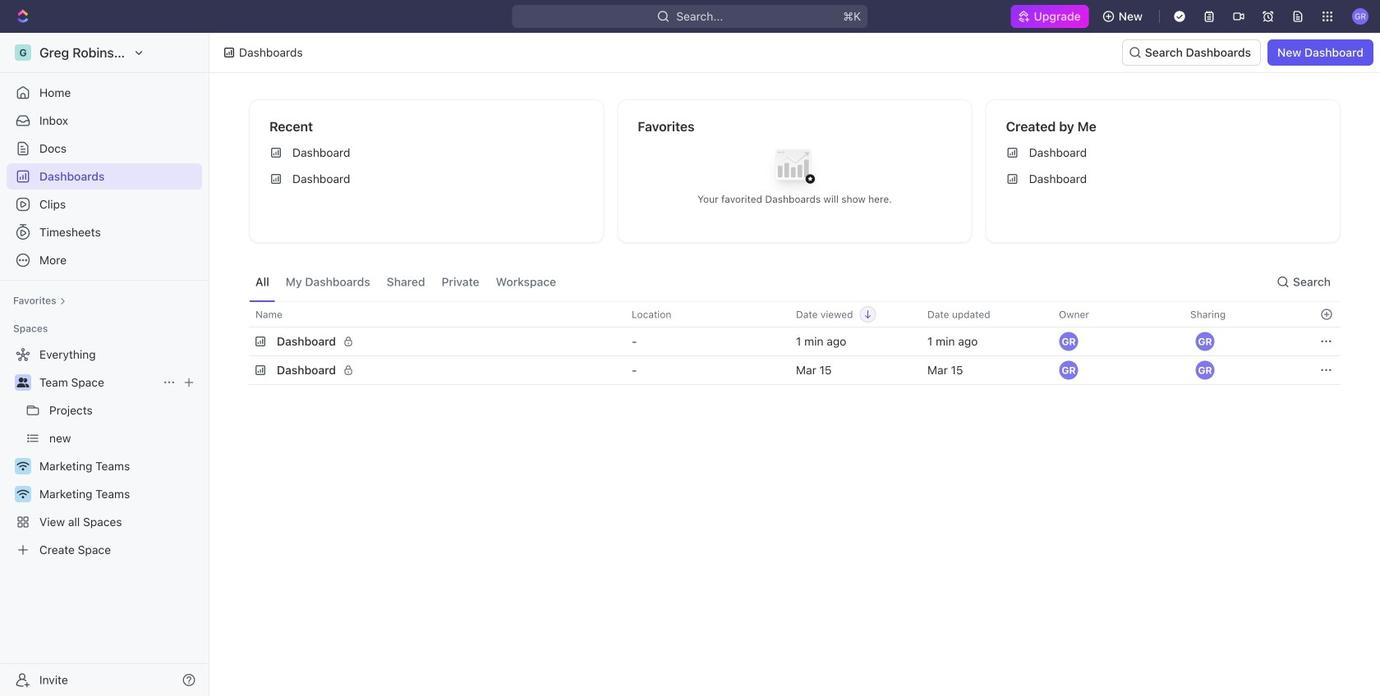Task type: locate. For each thing, give the bounding box(es) containing it.
wifi image
[[17, 490, 29, 500]]

row
[[249, 302, 1341, 328], [249, 325, 1341, 358], [249, 354, 1341, 387]]

table
[[249, 302, 1341, 387]]

greg robinson, , element
[[1059, 332, 1079, 352], [1196, 332, 1215, 352], [1059, 361, 1079, 380], [1196, 361, 1215, 380]]

sidebar navigation
[[0, 33, 213, 697]]

2 row from the top
[[249, 325, 1341, 358]]

tree
[[7, 342, 202, 564]]

tab list
[[249, 263, 563, 302]]

1 row from the top
[[249, 302, 1341, 328]]



Task type: vqa. For each thing, say whether or not it's contained in the screenshot.
"TAB LIST"
yes



Task type: describe. For each thing, give the bounding box(es) containing it.
no favorited dashboards image
[[762, 137, 828, 203]]

wifi image
[[17, 462, 29, 472]]

3 row from the top
[[249, 354, 1341, 387]]

greg robinson's workspace, , element
[[15, 44, 31, 61]]

user group image
[[17, 378, 29, 388]]

tree inside the sidebar navigation
[[7, 342, 202, 564]]



